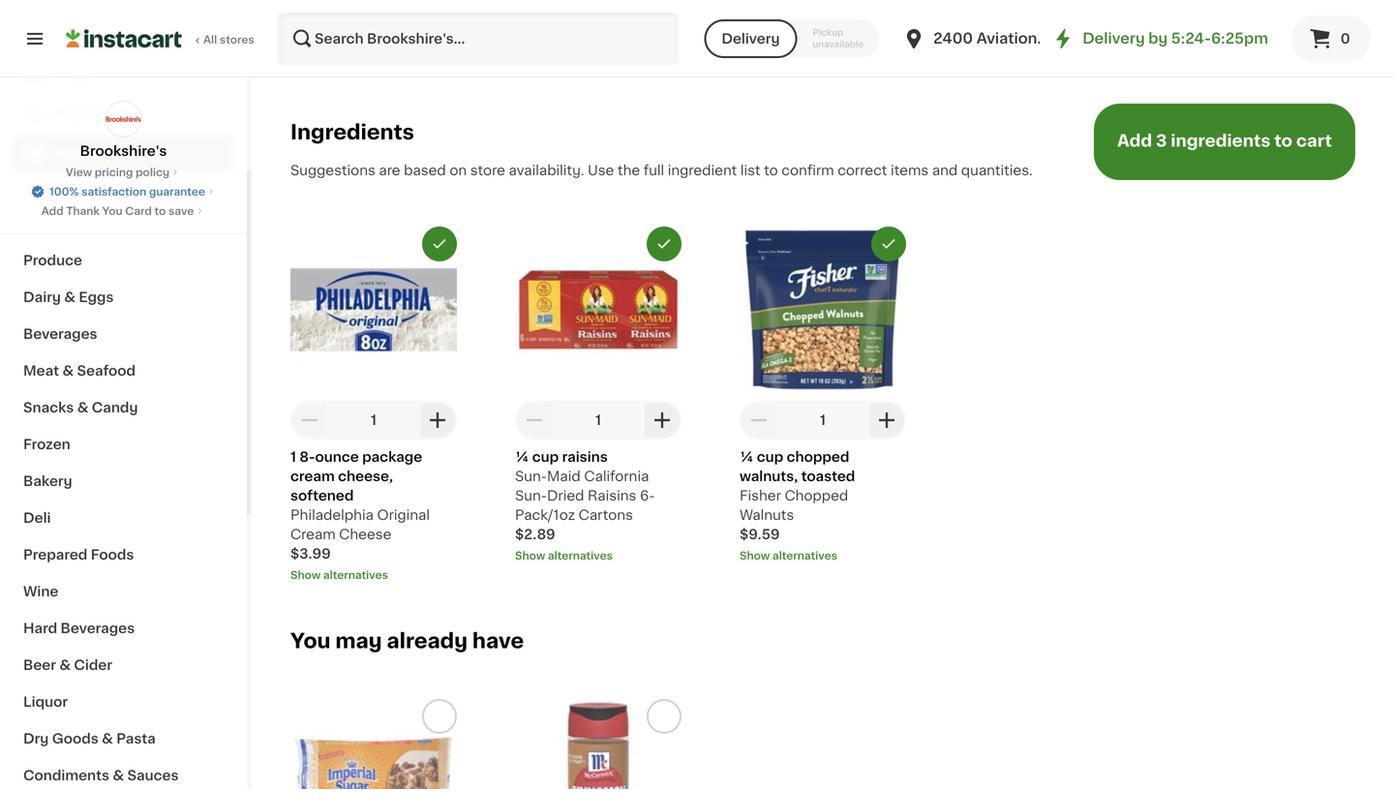 Task type: describe. For each thing, give the bounding box(es) containing it.
3
[[1156, 133, 1167, 149]]

show alternatives button for cheese
[[290, 567, 457, 583]]

toasted
[[801, 469, 855, 483]]

¼ for ¼ cup raisins
[[515, 450, 529, 464]]

items
[[891, 163, 929, 177]]

correct
[[838, 163, 887, 177]]

brookshire's link
[[80, 101, 167, 161]]

unselect item image for ¼ cup chopped walnuts, toasted
[[880, 235, 897, 253]]

add for add thank you card to save
[[41, 206, 64, 216]]

candy
[[92, 401, 138, 414]]

view pricing policy link
[[66, 165, 181, 180]]

¼ cup raisins sun-maid california sun-dried raisins 6- pack/1oz cartons $2.89 show alternatives
[[515, 450, 655, 561]]

card
[[125, 206, 152, 216]]

sauces
[[127, 769, 179, 782]]

add thank you card to save
[[41, 206, 194, 216]]

$3.99
[[290, 547, 331, 560]]

dr
[[1041, 31, 1059, 46]]

dry
[[23, 732, 49, 745]]

cup for chopped
[[757, 450, 783, 464]]

100%
[[49, 186, 79, 197]]

show inside the ¼ cup raisins sun-maid california sun-dried raisins 6- pack/1oz cartons $2.89 show alternatives
[[515, 550, 545, 561]]

cheese
[[339, 527, 392, 541]]

view pricing policy
[[66, 167, 170, 178]]

beer & cider link
[[12, 647, 235, 684]]

liquor link
[[12, 684, 235, 720]]

6:25pm
[[1211, 31, 1268, 46]]

walnuts
[[740, 508, 794, 522]]

0 horizontal spatial to
[[154, 206, 166, 216]]

& for snacks
[[77, 401, 88, 414]]

cartons
[[579, 508, 633, 522]]

suggestions are based on store availability. use the full ingredient list to confirm correct items and quantities.
[[290, 163, 1033, 177]]

produce link
[[12, 242, 235, 279]]

& for condiments
[[113, 769, 124, 782]]

condiments & sauces
[[23, 769, 179, 782]]

have
[[472, 631, 524, 651]]

unselect item image for 1 8-ounce package cream cheese, softened
[[431, 235, 448, 253]]

0 button
[[1291, 15, 1371, 62]]

instacart logo image
[[66, 27, 182, 50]]

increment quantity image
[[651, 408, 674, 432]]

on
[[450, 163, 467, 177]]

are
[[379, 163, 400, 177]]

1 horizontal spatial to
[[764, 163, 778, 177]]

delivery button
[[704, 19, 797, 58]]

decrement quantity image for 1 8-ounce package cream cheese, softened
[[298, 408, 321, 432]]

full
[[644, 163, 664, 177]]

meat & seafood link
[[12, 352, 235, 389]]

& for meat
[[62, 364, 74, 378]]

meat
[[23, 364, 59, 378]]

already
[[387, 631, 468, 651]]

thank
[[66, 206, 100, 216]]

use
[[588, 163, 614, 177]]

deli link
[[12, 500, 235, 536]]

& for beer
[[59, 658, 71, 672]]

dairy & eggs link
[[12, 279, 235, 316]]

the
[[618, 163, 640, 177]]

8-
[[300, 450, 315, 464]]

philadelphia
[[290, 508, 374, 522]]

all stores
[[203, 34, 254, 45]]

chopped
[[785, 489, 848, 502]]

show alternatives button for alternatives
[[740, 548, 906, 563]]

fisher
[[740, 489, 781, 502]]

seafood
[[77, 364, 136, 378]]

delivery for delivery
[[722, 32, 780, 46]]

may
[[335, 631, 382, 651]]

original
[[377, 508, 430, 522]]

raisins
[[562, 450, 608, 464]]

cup for raisins
[[532, 450, 559, 464]]

& left pasta
[[102, 732, 113, 745]]

delivery by 5:24-6:25pm
[[1083, 31, 1268, 46]]

raisins
[[588, 489, 636, 502]]

0
[[1341, 32, 1350, 46]]

2400 aviation dr
[[933, 31, 1059, 46]]

pack/1oz
[[515, 508, 575, 522]]

cheese,
[[338, 469, 393, 483]]

snacks & candy link
[[12, 389, 235, 426]]

chopped
[[787, 450, 849, 464]]

add for add 3 ingredients to cart
[[1117, 133, 1152, 149]]

alternatives inside '¼ cup chopped walnuts, toasted fisher chopped walnuts $9.59 show alternatives'
[[772, 550, 837, 561]]

you may already have
[[290, 631, 524, 651]]

show inside 1 8-ounce package cream cheese, softened philadelphia original cream cheese $3.99 show alternatives
[[290, 570, 321, 580]]

100% satisfaction guarantee button
[[30, 180, 217, 199]]

0 vertical spatial beverages
[[23, 327, 97, 341]]

condiments
[[23, 769, 109, 782]]

suggestions
[[290, 163, 376, 177]]

all
[[203, 34, 217, 45]]

goods
[[52, 732, 98, 745]]

based
[[404, 163, 446, 177]]

foods
[[91, 548, 134, 562]]

service type group
[[704, 19, 879, 58]]

store
[[470, 163, 505, 177]]

1 sun- from the top
[[515, 469, 547, 483]]

cream
[[290, 527, 336, 541]]

alternatives inside 1 8-ounce package cream cheese, softened philadelphia original cream cheese $3.99 show alternatives
[[323, 570, 388, 580]]

delivery for delivery by 5:24-6:25pm
[[1083, 31, 1145, 46]]

dry goods & pasta
[[23, 732, 156, 745]]

¼ cup chopped walnuts, toasted fisher chopped walnuts $9.59 show alternatives
[[740, 450, 855, 561]]



Task type: vqa. For each thing, say whether or not it's contained in the screenshot.
Gummies,
no



Task type: locate. For each thing, give the bounding box(es) containing it.
1 vertical spatial to
[[764, 163, 778, 177]]

snacks
[[23, 401, 74, 414]]

show alternatives button down cartons
[[515, 548, 682, 563]]

2 horizontal spatial alternatives
[[772, 550, 837, 561]]

cup up walnuts,
[[757, 450, 783, 464]]

0 horizontal spatial ¼
[[515, 450, 529, 464]]

eggs
[[79, 290, 114, 304]]

0 horizontal spatial delivery
[[722, 32, 780, 46]]

3 unselect item image from the left
[[880, 235, 897, 253]]

2 horizontal spatial unselect item image
[[880, 235, 897, 253]]

dry goods & pasta link
[[12, 720, 235, 757]]

dairy
[[23, 290, 61, 304]]

ingredients
[[1171, 133, 1271, 149]]

show alternatives button
[[515, 548, 682, 563], [740, 548, 906, 563], [290, 567, 457, 583]]

to left save
[[154, 206, 166, 216]]

3 decrement quantity image from the left
[[747, 408, 771, 432]]

1 vertical spatial you
[[290, 631, 331, 651]]

unselect item image down "based" in the left top of the page
[[431, 235, 448, 253]]

add
[[1117, 133, 1152, 149], [41, 206, 64, 216]]

1 left the '8-'
[[290, 450, 296, 464]]

show alternatives button down chopped
[[740, 548, 906, 563]]

increment quantity image for ¼ cup chopped walnuts, toasted
[[875, 408, 898, 432]]

& left eggs
[[64, 290, 75, 304]]

1 ¼ from the left
[[515, 450, 529, 464]]

show down $3.99
[[290, 570, 321, 580]]

brookshire's
[[80, 144, 167, 158]]

confirm
[[782, 163, 834, 177]]

add 3 ingredients to cart
[[1117, 133, 1332, 149]]

0 vertical spatial to
[[1274, 133, 1292, 149]]

increment quantity image for 1 8-ounce package cream cheese, softened
[[426, 408, 449, 432]]

cup inside '¼ cup chopped walnuts, toasted fisher chopped walnuts $9.59 show alternatives'
[[757, 450, 783, 464]]

1 horizontal spatial decrement quantity image
[[523, 408, 546, 432]]

package
[[362, 450, 422, 464]]

1 cup from the left
[[532, 450, 559, 464]]

product group
[[290, 226, 457, 583], [515, 226, 682, 563], [740, 226, 906, 563], [290, 699, 457, 789], [515, 699, 682, 789]]

&
[[64, 290, 75, 304], [62, 364, 74, 378], [77, 401, 88, 414], [59, 658, 71, 672], [102, 732, 113, 745], [113, 769, 124, 782]]

¼ up walnuts,
[[740, 450, 754, 464]]

1 vertical spatial add
[[41, 206, 64, 216]]

1 vertical spatial beverages
[[61, 622, 135, 635]]

cider
[[74, 658, 112, 672]]

& right beer
[[59, 658, 71, 672]]

aviation
[[977, 31, 1037, 46]]

beverages up "cider"
[[61, 622, 135, 635]]

1 up package
[[371, 413, 377, 427]]

5:24-
[[1171, 31, 1211, 46]]

bakery link
[[12, 463, 235, 500]]

$9.59
[[740, 527, 780, 541]]

show down '$2.89'
[[515, 550, 545, 561]]

& left sauces
[[113, 769, 124, 782]]

cup inside the ¼ cup raisins sun-maid california sun-dried raisins 6- pack/1oz cartons $2.89 show alternatives
[[532, 450, 559, 464]]

cart
[[1296, 133, 1332, 149]]

you down satisfaction at left
[[102, 206, 123, 216]]

prepared foods
[[23, 548, 134, 562]]

& left 'candy'
[[77, 401, 88, 414]]

1 8-ounce package cream cheese, softened philadelphia original cream cheese $3.99 show alternatives
[[290, 450, 430, 580]]

unselect item image down items
[[880, 235, 897, 253]]

decrement quantity image up pack/1oz
[[523, 408, 546, 432]]

None search field
[[277, 12, 679, 66]]

Search field
[[279, 14, 677, 64]]

2 sun- from the top
[[515, 489, 547, 502]]

0 horizontal spatial add
[[41, 206, 64, 216]]

6-
[[640, 489, 655, 502]]

ounce
[[315, 450, 359, 464]]

1 horizontal spatial ¼
[[740, 450, 754, 464]]

list
[[741, 163, 761, 177]]

you left may
[[290, 631, 331, 651]]

2 horizontal spatial show
[[740, 550, 770, 561]]

meat & seafood
[[23, 364, 136, 378]]

1 horizontal spatial unselect item image
[[655, 235, 673, 253]]

1 horizontal spatial show
[[515, 550, 545, 561]]

ingredient
[[668, 163, 737, 177]]

add 3 ingredients to cart button
[[1094, 104, 1355, 180]]

quantities.
[[961, 163, 1033, 177]]

pasta
[[116, 732, 156, 745]]

beverages link
[[12, 316, 235, 352]]

california
[[584, 469, 649, 483]]

satisfaction
[[81, 186, 146, 197]]

decrement quantity image up the '8-'
[[298, 408, 321, 432]]

1 horizontal spatial increment quantity image
[[875, 408, 898, 432]]

0 horizontal spatial alternatives
[[323, 570, 388, 580]]

2 horizontal spatial decrement quantity image
[[747, 408, 771, 432]]

alternatives down $9.59
[[772, 550, 837, 561]]

policy
[[136, 167, 170, 178]]

snacks & candy
[[23, 401, 138, 414]]

dried
[[547, 489, 584, 502]]

guarantee
[[149, 186, 205, 197]]

decrement quantity image
[[298, 408, 321, 432], [523, 408, 546, 432], [747, 408, 771, 432]]

1 horizontal spatial cup
[[757, 450, 783, 464]]

0 horizontal spatial show alternatives button
[[290, 567, 457, 583]]

show down $9.59
[[740, 550, 770, 561]]

again
[[98, 107, 136, 121]]

2400 aviation dr button
[[902, 12, 1059, 66]]

1 for chopped
[[820, 413, 826, 427]]

1 increment quantity image from the left
[[426, 408, 449, 432]]

frozen
[[23, 438, 70, 451]]

liquor
[[23, 695, 68, 709]]

1 inside 1 8-ounce package cream cheese, softened philadelphia original cream cheese $3.99 show alternatives
[[290, 450, 296, 464]]

add down 100% at the left of the page
[[41, 206, 64, 216]]

2 decrement quantity image from the left
[[523, 408, 546, 432]]

by
[[1148, 31, 1168, 46]]

2 horizontal spatial to
[[1274, 133, 1292, 149]]

0 vertical spatial you
[[102, 206, 123, 216]]

produce
[[23, 254, 82, 267]]

frozen link
[[12, 426, 235, 463]]

2 vertical spatial to
[[154, 206, 166, 216]]

prepared foods link
[[12, 536, 235, 573]]

show alternatives button down cheese
[[290, 567, 457, 583]]

save
[[168, 206, 194, 216]]

sun-
[[515, 469, 547, 483], [515, 489, 547, 502]]

1 unselect item image from the left
[[431, 235, 448, 253]]

stores
[[220, 34, 254, 45]]

2 unselect item image from the left
[[655, 235, 673, 253]]

0 horizontal spatial decrement quantity image
[[298, 408, 321, 432]]

pricing
[[95, 167, 133, 178]]

beverages
[[23, 327, 97, 341], [61, 622, 135, 635]]

sun- up pack/1oz
[[515, 489, 547, 502]]

1 vertical spatial sun-
[[515, 489, 547, 502]]

show inside '¼ cup chopped walnuts, toasted fisher chopped walnuts $9.59 show alternatives'
[[740, 550, 770, 561]]

add left 3
[[1117, 133, 1152, 149]]

beer
[[23, 658, 56, 672]]

& right meat on the top of the page
[[62, 364, 74, 378]]

1 horizontal spatial show alternatives button
[[515, 548, 682, 563]]

alternatives
[[548, 550, 613, 561], [772, 550, 837, 561], [323, 570, 388, 580]]

lists link
[[12, 172, 235, 211]]

1 horizontal spatial alternatives
[[548, 550, 613, 561]]

add inside add 3 ingredients to cart button
[[1117, 133, 1152, 149]]

condiments & sauces link
[[12, 757, 235, 789]]

to inside button
[[1274, 133, 1292, 149]]

alternatives inside the ¼ cup raisins sun-maid california sun-dried raisins 6- pack/1oz cartons $2.89 show alternatives
[[548, 550, 613, 561]]

0 vertical spatial sun-
[[515, 469, 547, 483]]

delivery by 5:24-6:25pm link
[[1052, 27, 1268, 50]]

shop link
[[12, 56, 235, 95]]

1 up raisins
[[595, 413, 601, 427]]

decrement quantity image up walnuts,
[[747, 408, 771, 432]]

100% satisfaction guarantee
[[49, 186, 205, 197]]

wine link
[[12, 573, 235, 610]]

delivery inside button
[[722, 32, 780, 46]]

¼ up pack/1oz
[[515, 450, 529, 464]]

1 up chopped
[[820, 413, 826, 427]]

decrement quantity image for ¼ cup chopped walnuts, toasted
[[747, 408, 771, 432]]

cup up maid
[[532, 450, 559, 464]]

brookshire's logo image
[[105, 101, 142, 137]]

1 for raisins
[[595, 413, 601, 427]]

alternatives down cartons
[[548, 550, 613, 561]]

¼ inside the ¼ cup raisins sun-maid california sun-dried raisins 6- pack/1oz cartons $2.89 show alternatives
[[515, 450, 529, 464]]

0 horizontal spatial show
[[290, 570, 321, 580]]

bakery
[[23, 474, 72, 488]]

unselect item image down suggestions are based on store availability. use the full ingredient list to confirm correct items and quantities.
[[655, 235, 673, 253]]

2400
[[933, 31, 973, 46]]

& for dairy
[[64, 290, 75, 304]]

buy
[[54, 107, 82, 121]]

to right list
[[764, 163, 778, 177]]

to left cart
[[1274, 133, 1292, 149]]

unselect item image
[[431, 235, 448, 253], [655, 235, 673, 253], [880, 235, 897, 253]]

buy it again
[[54, 107, 136, 121]]

and
[[932, 163, 958, 177]]

1 for ounce
[[371, 413, 377, 427]]

softened
[[290, 489, 354, 502]]

sun- up dried
[[515, 469, 547, 483]]

0 horizontal spatial increment quantity image
[[426, 408, 449, 432]]

unselect item image for ¼ cup raisins
[[655, 235, 673, 253]]

show
[[515, 550, 545, 561], [740, 550, 770, 561], [290, 570, 321, 580]]

1 horizontal spatial add
[[1117, 133, 1152, 149]]

2 increment quantity image from the left
[[875, 408, 898, 432]]

cream
[[290, 469, 335, 483]]

1 horizontal spatial delivery
[[1083, 31, 1145, 46]]

show alternatives button for pack/1oz
[[515, 548, 682, 563]]

alternatives down cheese
[[323, 570, 388, 580]]

hard
[[23, 622, 57, 635]]

beverages down dairy & eggs
[[23, 327, 97, 341]]

0 horizontal spatial you
[[102, 206, 123, 216]]

wine
[[23, 585, 58, 598]]

decrement quantity image for ¼ cup raisins
[[523, 408, 546, 432]]

increment quantity image
[[426, 408, 449, 432], [875, 408, 898, 432]]

2 cup from the left
[[757, 450, 783, 464]]

¼ inside '¼ cup chopped walnuts, toasted fisher chopped walnuts $9.59 show alternatives'
[[740, 450, 754, 464]]

1 horizontal spatial you
[[290, 631, 331, 651]]

¼ for ¼ cup chopped walnuts, toasted
[[740, 450, 754, 464]]

hard beverages
[[23, 622, 135, 635]]

it
[[85, 107, 95, 121]]

0 horizontal spatial cup
[[532, 450, 559, 464]]

$2.89
[[515, 527, 555, 541]]

0 vertical spatial add
[[1117, 133, 1152, 149]]

1 decrement quantity image from the left
[[298, 408, 321, 432]]

recipes link
[[12, 134, 235, 172]]

2 horizontal spatial show alternatives button
[[740, 548, 906, 563]]

2 ¼ from the left
[[740, 450, 754, 464]]

0 horizontal spatial unselect item image
[[431, 235, 448, 253]]

ingredients
[[290, 122, 414, 142]]

delivery
[[1083, 31, 1145, 46], [722, 32, 780, 46]]

cinnamon-raisin schmear image
[[848, 0, 1394, 57]]



